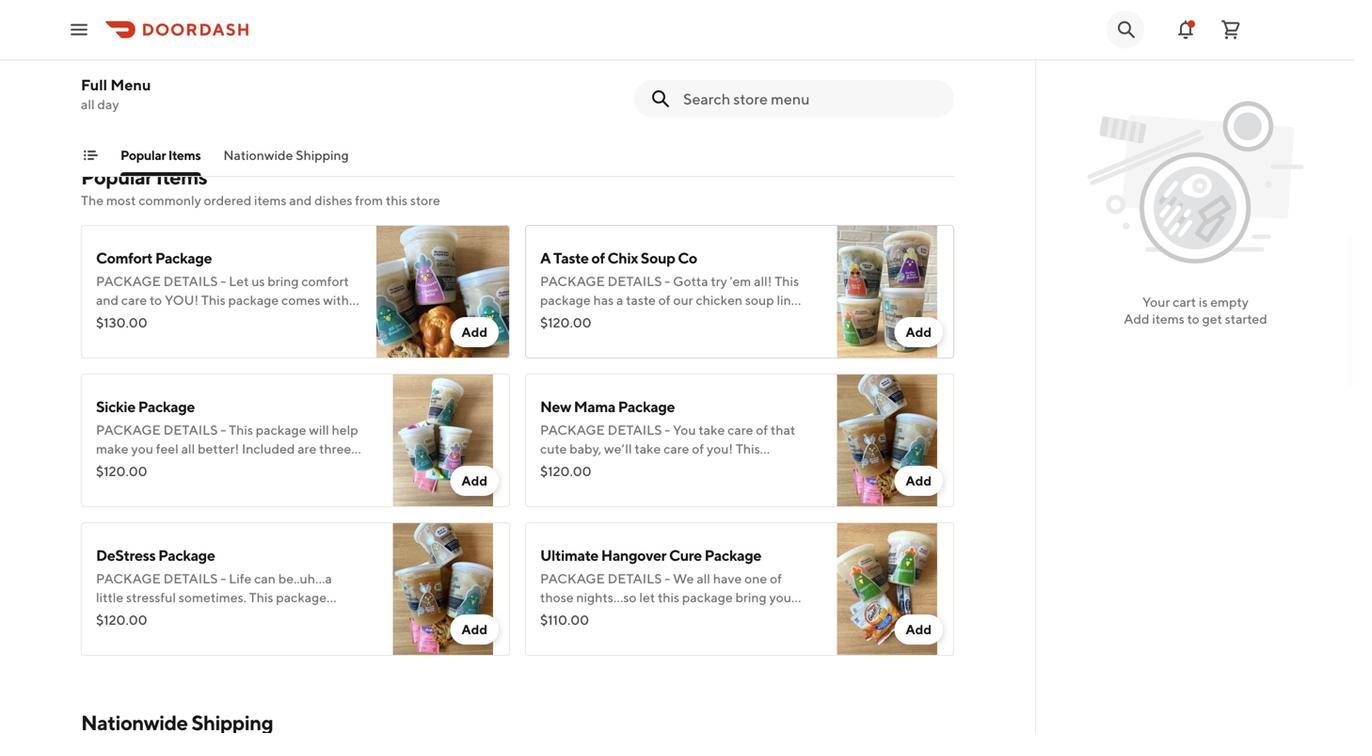 Task type: describe. For each thing, give the bounding box(es) containing it.
$120.00 for destress
[[96, 612, 147, 628]]

to
[[1187, 311, 1200, 327]]

sickie package
[[96, 398, 195, 416]]

ordered
[[204, 192, 252, 208]]

package right cure
[[705, 546, 761, 564]]

a taste of chix soup co image
[[821, 225, 954, 359]]

add for sickie package
[[462, 473, 488, 488]]

store
[[410, 192, 440, 208]]

$130.00
[[96, 315, 147, 330]]

popular for popular items the most commonly ordered items and dishes from this store
[[81, 165, 152, 189]]

shipping
[[296, 147, 349, 163]]

new mama package
[[540, 398, 675, 416]]

destress package
[[96, 546, 215, 564]]

co
[[678, 249, 697, 267]]

dishes
[[315, 192, 352, 208]]

add button for new mama package
[[895, 466, 943, 496]]

items for popular items
[[168, 147, 201, 163]]

sickie package image
[[376, 374, 510, 507]]

add for comfort package
[[462, 324, 488, 340]]

new mama package image
[[821, 374, 954, 507]]

add for ultimate hangover cure package
[[906, 622, 932, 637]]

taste
[[553, 249, 589, 267]]

add button for comfort package
[[450, 317, 499, 347]]

from
[[355, 192, 383, 208]]

package for sickie package
[[138, 398, 195, 416]]

all
[[81, 96, 95, 112]]

items for popular items the most commonly ordered items and dishes from this store
[[156, 165, 207, 189]]

menu
[[110, 76, 151, 94]]

notification bell image
[[1175, 18, 1197, 41]]

this
[[386, 192, 408, 208]]

a
[[540, 249, 551, 267]]

items inside your cart is empty add items to get started
[[1152, 311, 1185, 327]]

open menu image
[[68, 18, 90, 41]]

popular items the most commonly ordered items and dishes from this store
[[81, 165, 440, 208]]



Task type: vqa. For each thing, say whether or not it's contained in the screenshot.
the Shipping at the top left
yes



Task type: locate. For each thing, give the bounding box(es) containing it.
your
[[1143, 294, 1170, 310]]

sickie
[[96, 398, 135, 416]]

0 vertical spatial popular
[[120, 147, 166, 163]]

$120.00 for new
[[540, 464, 592, 479]]

nationwide
[[223, 147, 293, 163]]

a taste of chix soup co
[[540, 249, 697, 267]]

$120.00 for sickie
[[96, 464, 147, 479]]

$120.00
[[540, 315, 592, 330], [96, 464, 147, 479], [540, 464, 592, 479], [96, 612, 147, 628]]

comfort
[[96, 249, 152, 267]]

started
[[1225, 311, 1268, 327]]

ultimate
[[540, 546, 599, 564]]

add button for sickie package
[[450, 466, 499, 496]]

new
[[540, 398, 571, 416]]

full
[[81, 76, 107, 94]]

0 vertical spatial items
[[168, 147, 201, 163]]

ultimate hangover cure package image
[[821, 522, 954, 656]]

$120.00 for a
[[540, 315, 592, 330]]

$120.00 down destress
[[96, 612, 147, 628]]

and
[[289, 192, 312, 208]]

1 vertical spatial items
[[1152, 311, 1185, 327]]

1 vertical spatial items
[[156, 165, 207, 189]]

$120.00 down sickie
[[96, 464, 147, 479]]

items
[[168, 147, 201, 163], [156, 165, 207, 189]]

soup
[[641, 249, 675, 267]]

empty
[[1211, 294, 1249, 310]]

add button for destress package
[[450, 615, 499, 645]]

destress
[[96, 546, 156, 564]]

package down commonly
[[155, 249, 212, 267]]

the
[[81, 192, 104, 208]]

1 horizontal spatial items
[[1152, 311, 1185, 327]]

cure
[[669, 546, 702, 564]]

nationwide shipping button
[[223, 146, 349, 176]]

add button
[[450, 317, 499, 347], [895, 317, 943, 347], [450, 466, 499, 496], [895, 466, 943, 496], [450, 615, 499, 645], [895, 615, 943, 645]]

add for new mama package
[[906, 473, 932, 488]]

items left 'and'
[[254, 192, 287, 208]]

mama
[[574, 398, 616, 416]]

most
[[106, 192, 136, 208]]

add for destress package
[[462, 622, 488, 637]]

add
[[1124, 311, 1150, 327], [462, 324, 488, 340], [906, 324, 932, 340], [462, 473, 488, 488], [906, 473, 932, 488], [462, 622, 488, 637], [906, 622, 932, 637]]

package for destress package
[[158, 546, 215, 564]]

your cart is empty add items to get started
[[1124, 294, 1268, 327]]

items inside popular items the most commonly ordered items and dishes from this store
[[254, 192, 287, 208]]

is
[[1199, 294, 1208, 310]]

show menu categories image
[[83, 148, 98, 163]]

$110.00
[[540, 612, 589, 628]]

add button for a taste of chix soup co
[[895, 317, 943, 347]]

popular items
[[120, 147, 201, 163]]

chix
[[608, 249, 638, 267]]

package for comfort package
[[155, 249, 212, 267]]

cart
[[1173, 294, 1196, 310]]

items down your
[[1152, 311, 1185, 327]]

commonly
[[139, 192, 201, 208]]

add inside your cart is empty add items to get started
[[1124, 311, 1150, 327]]

destress package image
[[376, 522, 510, 656]]

ultimate hangover cure package
[[540, 546, 761, 564]]

day
[[97, 96, 119, 112]]

add for a taste of chix soup co
[[906, 324, 932, 340]]

get
[[1202, 311, 1223, 327]]

items inside popular items the most commonly ordered items and dishes from this store
[[156, 165, 207, 189]]

add button for ultimate hangover cure package
[[895, 615, 943, 645]]

package right destress
[[158, 546, 215, 564]]

1 vertical spatial popular
[[81, 165, 152, 189]]

$120.00 down the taste at the left
[[540, 315, 592, 330]]

package right sickie
[[138, 398, 195, 416]]

Item Search search field
[[683, 88, 939, 109]]

comfort package
[[96, 249, 212, 267]]

items
[[254, 192, 287, 208], [1152, 311, 1185, 327]]

full menu all day
[[81, 76, 151, 112]]

package right the mama
[[618, 398, 675, 416]]

popular
[[120, 147, 166, 163], [81, 165, 152, 189]]

nationwide shipping
[[223, 147, 349, 163]]

comfort package image
[[376, 225, 510, 359]]

0 horizontal spatial items
[[254, 192, 287, 208]]

0 items, open order cart image
[[1220, 18, 1242, 41]]

$120.00 down new
[[540, 464, 592, 479]]

0 vertical spatial items
[[254, 192, 287, 208]]

popular inside popular items the most commonly ordered items and dishes from this store
[[81, 165, 152, 189]]

hangover
[[601, 546, 666, 564]]

popular for popular items
[[120, 147, 166, 163]]

package
[[155, 249, 212, 267], [138, 398, 195, 416], [618, 398, 675, 416], [158, 546, 215, 564], [705, 546, 761, 564]]

of
[[591, 249, 605, 267]]



